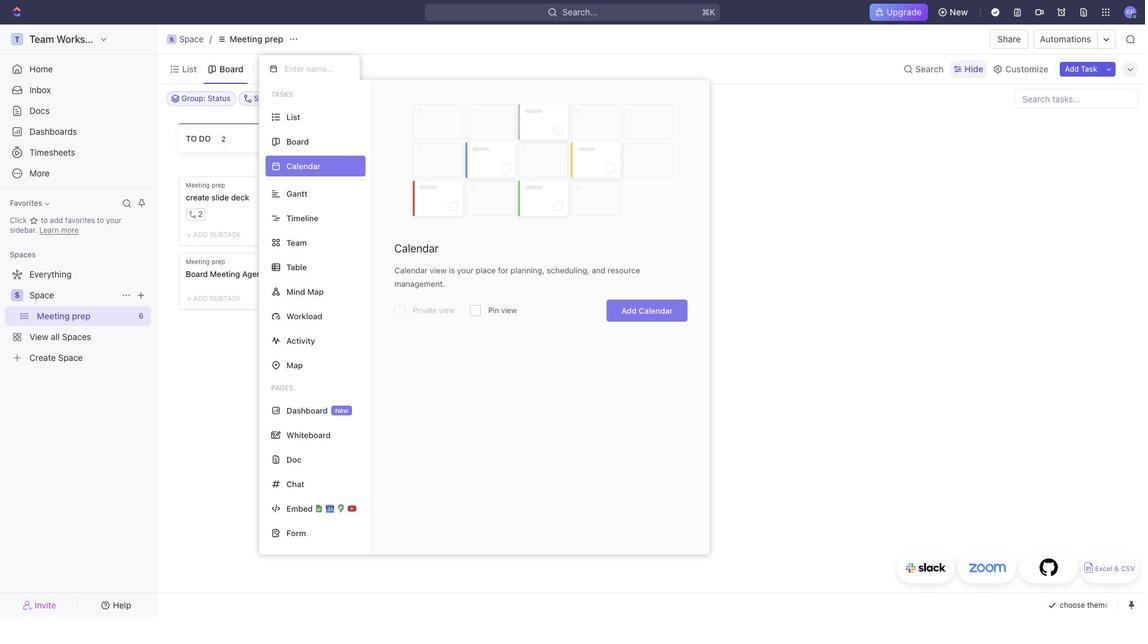 Task type: vqa. For each thing, say whether or not it's contained in the screenshot.
Tasks
yes



Task type: locate. For each thing, give the bounding box(es) containing it.
subtask down 'meeting prep board meeting agenda'
[[210, 295, 241, 303]]

private
[[413, 306, 437, 315]]

s
[[170, 36, 174, 43], [15, 291, 20, 300]]

prep inside meeting prep create slide deck
[[212, 182, 225, 189]]

subtask up 'meeting prep board meeting agenda'
[[210, 230, 241, 238]]

1 vertical spatial new
[[335, 407, 349, 415]]

deck
[[231, 193, 249, 202]]

calendar
[[395, 242, 439, 255], [395, 266, 428, 276], [639, 306, 673, 316]]

prep inside 'meeting prep board meeting agenda'
[[212, 258, 225, 265]]

1 vertical spatial your
[[457, 266, 474, 276]]

to
[[186, 133, 197, 143], [41, 216, 48, 225], [97, 216, 104, 225]]

complete
[[353, 133, 397, 143]]

is
[[449, 266, 455, 276]]

1 vertical spatial prep
[[212, 182, 225, 189]]

space link
[[29, 286, 117, 306]]

s inside navigation
[[15, 291, 20, 300]]

0 vertical spatial new
[[950, 7, 968, 17]]

board
[[220, 64, 244, 74], [287, 137, 309, 146], [186, 269, 208, 279]]

to up learn
[[41, 216, 48, 225]]

pin view
[[489, 306, 517, 315]]

space left /
[[179, 34, 204, 44]]

calendar inside calendar view is your place for planning, scheduling, and resource management.
[[395, 266, 428, 276]]

hide
[[965, 64, 984, 74]]

+ down 'meeting prep board meeting agenda'
[[187, 295, 191, 303]]

0 horizontal spatial map
[[287, 360, 303, 370]]

0 vertical spatial list
[[182, 64, 197, 74]]

&
[[1115, 565, 1120, 573]]

calendar view is your place for planning, scheduling, and resource management.
[[395, 266, 641, 289]]

favorites button
[[5, 196, 54, 211]]

2 + add subtask from the top
[[187, 295, 241, 303]]

add
[[1065, 64, 1079, 73], [569, 133, 586, 143], [193, 230, 208, 238], [193, 295, 208, 303], [622, 306, 637, 316]]

meeting
[[230, 34, 263, 44], [186, 182, 210, 189], [186, 258, 210, 265], [210, 269, 240, 279]]

and
[[592, 266, 606, 276]]

0 horizontal spatial list
[[182, 64, 197, 74]]

task
[[1081, 64, 1098, 73]]

board link
[[217, 60, 244, 78]]

your
[[106, 216, 121, 225], [457, 266, 474, 276]]

list down s space /
[[182, 64, 197, 74]]

board left agenda
[[186, 269, 208, 279]]

add left task
[[1065, 64, 1079, 73]]

+ add status
[[562, 133, 618, 143]]

0 vertical spatial space
[[179, 34, 204, 44]]

meeting prep board meeting agenda
[[186, 258, 271, 279]]

calendar for calendar view is your place for planning, scheduling, and resource management.
[[395, 266, 428, 276]]

embed
[[287, 504, 313, 514]]

/
[[209, 34, 212, 44]]

+ left status
[[562, 133, 567, 143]]

+ add subtask
[[187, 230, 241, 238], [187, 295, 241, 303]]

map right mind
[[307, 287, 324, 297]]

0 horizontal spatial 2
[[198, 210, 203, 219]]

1 + add subtask from the top
[[187, 230, 241, 238]]

view right private
[[439, 306, 455, 315]]

0 vertical spatial your
[[106, 216, 121, 225]]

+ add subtask up 'meeting prep board meeting agenda'
[[187, 230, 241, 238]]

s for s space /
[[170, 36, 174, 43]]

1 vertical spatial space, , element
[[11, 290, 23, 302]]

0 horizontal spatial s
[[15, 291, 20, 300]]

meeting for meeting prep
[[230, 34, 263, 44]]

2 horizontal spatial to
[[186, 133, 197, 143]]

0 vertical spatial calendar
[[395, 242, 439, 255]]

1 horizontal spatial new
[[950, 7, 968, 17]]

your right the favorites
[[106, 216, 121, 225]]

search
[[916, 64, 944, 74]]

new right upgrade
[[950, 7, 968, 17]]

1 horizontal spatial your
[[457, 266, 474, 276]]

1 vertical spatial space
[[29, 290, 54, 301]]

2 vertical spatial calendar
[[639, 306, 673, 316]]

2 horizontal spatial board
[[287, 137, 309, 146]]

agenda
[[242, 269, 271, 279]]

view inside calendar view is your place for planning, scheduling, and resource management.
[[430, 266, 447, 276]]

1 horizontal spatial list
[[287, 112, 300, 122]]

subtask
[[210, 230, 241, 238], [210, 295, 241, 303]]

to for do
[[186, 133, 197, 143]]

0 horizontal spatial your
[[106, 216, 121, 225]]

s inside s space /
[[170, 36, 174, 43]]

1 horizontal spatial board
[[220, 64, 244, 74]]

0 horizontal spatial space, , element
[[11, 290, 23, 302]]

sidebar navigation
[[0, 25, 156, 618]]

0 horizontal spatial to
[[41, 216, 48, 225]]

dashboards link
[[5, 122, 151, 142]]

2 right 'do'
[[221, 135, 226, 143]]

prep for meeting prep create slide deck
[[212, 182, 225, 189]]

to add favorites to your sidebar.
[[10, 216, 121, 235]]

0 horizontal spatial space
[[29, 290, 54, 301]]

+ down create
[[187, 230, 191, 238]]

view for private view
[[501, 306, 517, 315]]

0 vertical spatial s
[[170, 36, 174, 43]]

automations button
[[1034, 30, 1098, 48]]

2 vertical spatial board
[[186, 269, 208, 279]]

1 vertical spatial map
[[287, 360, 303, 370]]

Enter name... field
[[283, 63, 350, 74]]

view right pin
[[501, 306, 517, 315]]

inbox
[[29, 85, 51, 95]]

map down activity
[[287, 360, 303, 370]]

1 vertical spatial calendar
[[395, 266, 428, 276]]

calendar for calendar
[[395, 242, 439, 255]]

automations
[[1040, 34, 1092, 44]]

+
[[562, 133, 567, 143], [187, 230, 191, 238], [187, 295, 191, 303]]

2 subtask from the top
[[210, 295, 241, 303]]

space
[[179, 34, 204, 44], [29, 290, 54, 301]]

2
[[221, 135, 226, 143], [198, 210, 203, 219]]

search button
[[900, 60, 948, 78]]

upgrade
[[887, 7, 922, 17]]

0 vertical spatial subtask
[[210, 230, 241, 238]]

s down spaces
[[15, 291, 20, 300]]

pin
[[489, 306, 499, 315]]

gantt
[[287, 189, 308, 198]]

2 down create
[[198, 210, 203, 219]]

1 horizontal spatial space, , element
[[167, 34, 177, 44]]

status
[[588, 133, 618, 143]]

1 vertical spatial subtask
[[210, 295, 241, 303]]

prep
[[265, 34, 283, 44], [212, 182, 225, 189], [212, 258, 225, 265]]

your right is
[[457, 266, 474, 276]]

1 horizontal spatial 2
[[221, 135, 226, 143]]

0 vertical spatial + add subtask
[[187, 230, 241, 238]]

new
[[950, 7, 968, 17], [335, 407, 349, 415]]

add down resource
[[622, 306, 637, 316]]

+ add subtask down 'meeting prep board meeting agenda'
[[187, 295, 241, 303]]

2 vertical spatial prep
[[212, 258, 225, 265]]

list down tasks
[[287, 112, 300, 122]]

space, , element left /
[[167, 34, 177, 44]]

space, , element down spaces
[[11, 290, 23, 302]]

1 horizontal spatial to
[[97, 216, 104, 225]]

to for add
[[41, 216, 48, 225]]

0 vertical spatial board
[[220, 64, 244, 74]]

resource
[[608, 266, 641, 276]]

2 vertical spatial +
[[187, 295, 191, 303]]

create
[[186, 193, 209, 202]]

docs
[[29, 106, 50, 116]]

assignees button
[[487, 91, 544, 106]]

more
[[61, 226, 79, 235]]

board down meeting prep 'link'
[[220, 64, 244, 74]]

list link
[[180, 60, 197, 78]]

csv
[[1122, 565, 1136, 573]]

1 horizontal spatial s
[[170, 36, 174, 43]]

customize
[[1006, 64, 1049, 74]]

view
[[430, 266, 447, 276], [439, 306, 455, 315], [501, 306, 517, 315]]

planning,
[[511, 266, 545, 276]]

timesheets link
[[5, 143, 151, 163]]

prep for meeting prep
[[265, 34, 283, 44]]

to left 'do'
[[186, 133, 197, 143]]

new right dashboard at left bottom
[[335, 407, 349, 415]]

view for calendar
[[430, 266, 447, 276]]

meeting inside 'link'
[[230, 34, 263, 44]]

1 vertical spatial + add subtask
[[187, 295, 241, 303]]

0 horizontal spatial board
[[186, 269, 208, 279]]

click
[[10, 216, 29, 225]]

sidebar.
[[10, 226, 37, 235]]

space, , element
[[167, 34, 177, 44], [11, 290, 23, 302]]

0 vertical spatial prep
[[265, 34, 283, 44]]

board down tasks
[[287, 137, 309, 146]]

prep inside 'link'
[[265, 34, 283, 44]]

s left /
[[170, 36, 174, 43]]

home
[[29, 64, 53, 74]]

space down spaces
[[29, 290, 54, 301]]

meeting inside meeting prep create slide deck
[[186, 182, 210, 189]]

1 vertical spatial s
[[15, 291, 20, 300]]

new button
[[933, 2, 976, 22]]

map
[[307, 287, 324, 297], [287, 360, 303, 370]]

to right the favorites
[[97, 216, 104, 225]]

0 vertical spatial map
[[307, 287, 324, 297]]

view left is
[[430, 266, 447, 276]]



Task type: describe. For each thing, give the bounding box(es) containing it.
dashboard
[[287, 406, 328, 416]]

private view
[[413, 306, 455, 315]]

excel & csv
[[1096, 565, 1136, 573]]

mind map
[[287, 287, 324, 297]]

learn more link
[[39, 226, 79, 235]]

tasks
[[271, 90, 293, 98]]

add left status
[[569, 133, 586, 143]]

1 subtask from the top
[[210, 230, 241, 238]]

pages
[[271, 384, 293, 392]]

mind
[[287, 287, 305, 297]]

0 vertical spatial +
[[562, 133, 567, 143]]

add down 'meeting prep board meeting agenda'
[[193, 295, 208, 303]]

invite
[[35, 600, 56, 611]]

inbox link
[[5, 80, 151, 100]]

do
[[199, 133, 211, 143]]

share button
[[991, 29, 1029, 49]]

slide
[[212, 193, 229, 202]]

Search tasks... text field
[[1015, 90, 1138, 108]]

search...
[[563, 7, 598, 17]]

whiteboard
[[287, 430, 331, 440]]

customize button
[[990, 60, 1052, 78]]

space, , element inside sidebar navigation
[[11, 290, 23, 302]]

hide button
[[950, 60, 987, 78]]

board inside 'meeting prep board meeting agenda'
[[186, 269, 208, 279]]

share
[[998, 34, 1021, 44]]

chat
[[287, 480, 304, 489]]

excel
[[1096, 565, 1113, 573]]

management.
[[395, 279, 445, 289]]

1 vertical spatial board
[[287, 137, 309, 146]]

add task button
[[1060, 62, 1103, 76]]

meeting for meeting prep create slide deck
[[186, 182, 210, 189]]

assignees
[[503, 94, 539, 103]]

meeting prep create slide deck
[[186, 182, 249, 202]]

favorites
[[10, 199, 42, 208]]

list inside list link
[[182, 64, 197, 74]]

scheduling,
[[547, 266, 590, 276]]

0 vertical spatial 2
[[221, 135, 226, 143]]

meeting prep link
[[214, 32, 287, 47]]

spaces
[[10, 250, 36, 260]]

add calendar
[[622, 306, 673, 316]]

1 horizontal spatial map
[[307, 287, 324, 297]]

learn more
[[39, 226, 79, 235]]

doc
[[287, 455, 302, 465]]

upgrade link
[[870, 4, 928, 21]]

home link
[[5, 60, 151, 79]]

1 horizontal spatial space
[[179, 34, 204, 44]]

new inside button
[[950, 7, 968, 17]]

space inside sidebar navigation
[[29, 290, 54, 301]]

1 vertical spatial list
[[287, 112, 300, 122]]

place
[[476, 266, 496, 276]]

0 horizontal spatial new
[[335, 407, 349, 415]]

meeting prep
[[230, 34, 283, 44]]

s for s
[[15, 291, 20, 300]]

⌘k
[[702, 7, 716, 17]]

add task
[[1065, 64, 1098, 73]]

dashboards
[[29, 126, 77, 137]]

workload
[[287, 311, 322, 321]]

add
[[50, 216, 63, 225]]

learn
[[39, 226, 59, 235]]

timesheets
[[29, 147, 75, 158]]

invite button
[[5, 597, 74, 615]]

team
[[287, 238, 307, 248]]

to do
[[186, 133, 211, 143]]

your inside calendar view is your place for planning, scheduling, and resource management.
[[457, 266, 474, 276]]

activity
[[287, 336, 315, 346]]

meeting for meeting prep board meeting agenda
[[186, 258, 210, 265]]

add inside "button"
[[1065, 64, 1079, 73]]

favorites
[[65, 216, 95, 225]]

form
[[287, 529, 306, 538]]

0 vertical spatial space, , element
[[167, 34, 177, 44]]

1 vertical spatial +
[[187, 230, 191, 238]]

timeline
[[287, 213, 319, 223]]

1 vertical spatial 2
[[198, 210, 203, 219]]

docs link
[[5, 101, 151, 121]]

s space /
[[170, 34, 212, 44]]

invite user image
[[22, 600, 32, 611]]

table
[[287, 262, 307, 272]]

for
[[498, 266, 509, 276]]

your inside to add favorites to your sidebar.
[[106, 216, 121, 225]]

add down create
[[193, 230, 208, 238]]

excel & csv link
[[1081, 553, 1139, 584]]

prep for meeting prep board meeting agenda
[[212, 258, 225, 265]]



